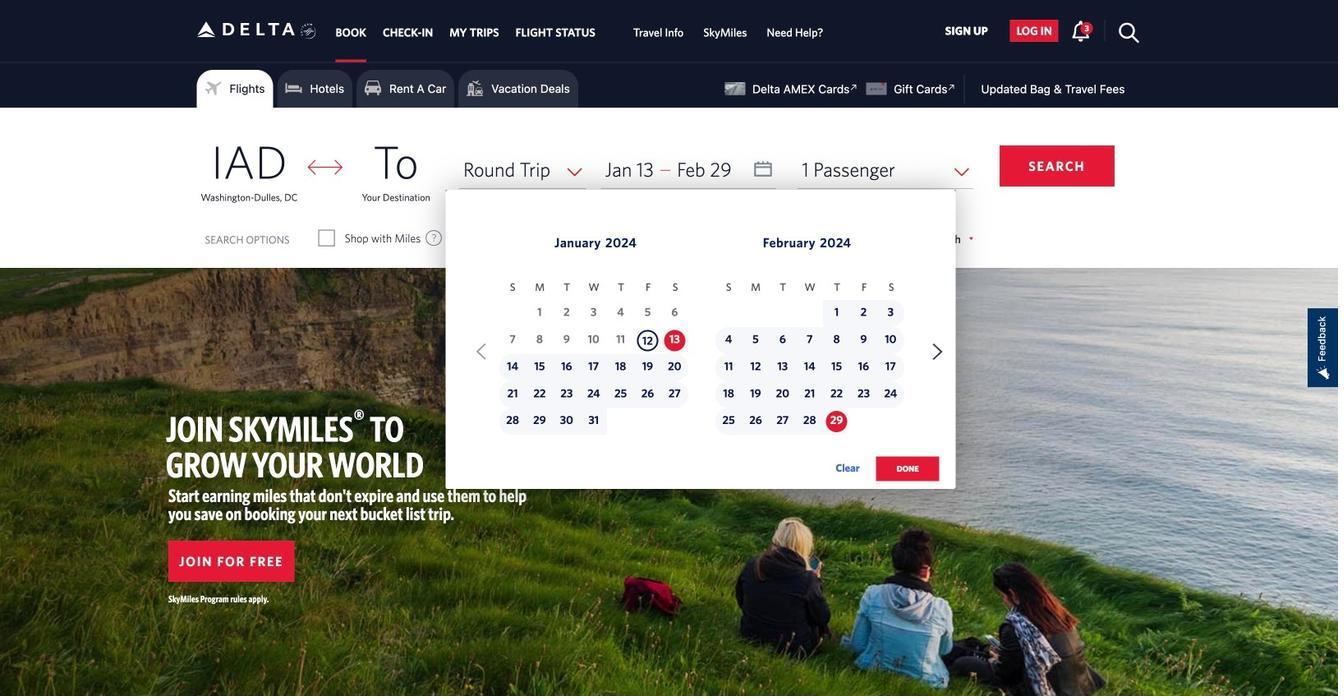 Task type: vqa. For each thing, say whether or not it's contained in the screenshot.
second Cards from right
no



Task type: locate. For each thing, give the bounding box(es) containing it.
calendar expanded, use arrow keys to select date application
[[446, 190, 956, 498]]

tab list
[[327, 0, 834, 62]]

None text field
[[601, 150, 777, 189]]

skyteam image
[[301, 6, 316, 57]]

this link opens another site in a new window that may not follow the same accessibility policies as delta air lines. image
[[944, 80, 960, 95]]

tab panel
[[0, 108, 1339, 498]]

None checkbox
[[613, 230, 628, 247]]

None checkbox
[[319, 230, 334, 247]]

delta air lines image
[[197, 4, 295, 55]]

this link opens another site in a new window that may not follow the same accessibility policies as delta air lines. image
[[847, 80, 862, 95]]

None field
[[459, 150, 586, 189], [798, 150, 974, 189], [459, 150, 586, 189], [798, 150, 974, 189]]



